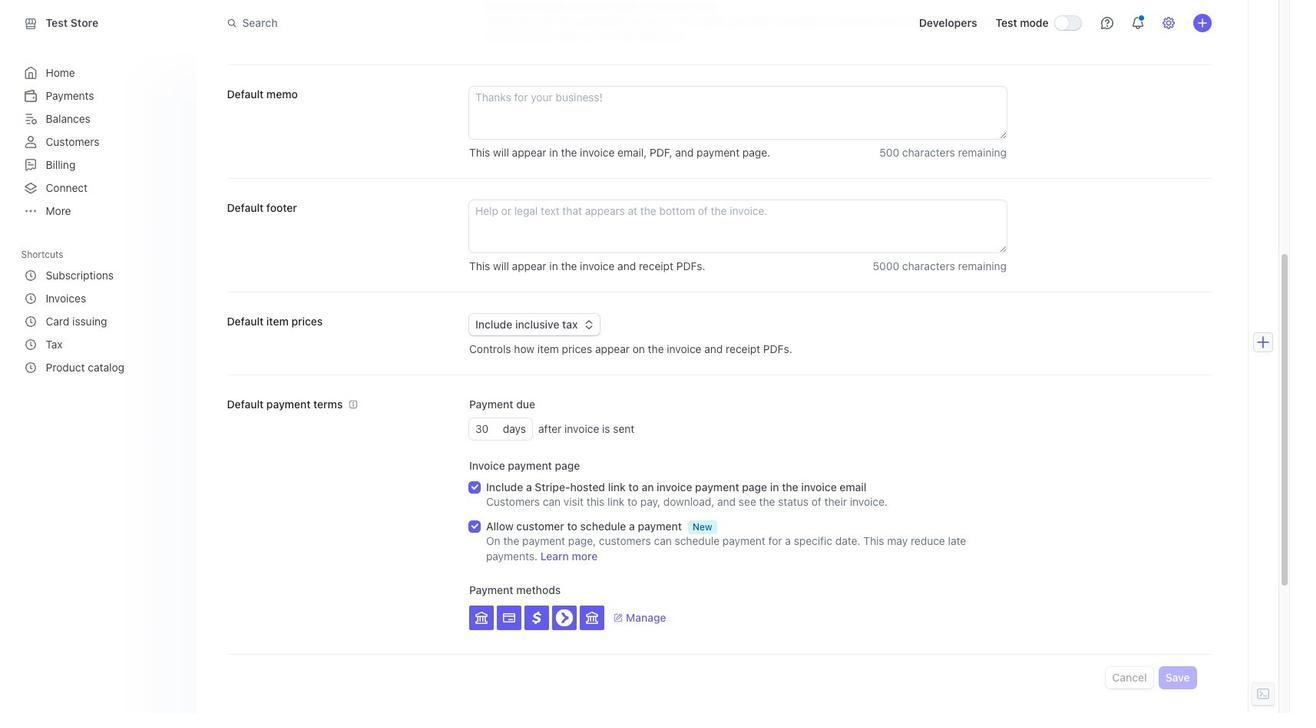 Task type: vqa. For each thing, say whether or not it's contained in the screenshot.
personal details link
no



Task type: describe. For each thing, give the bounding box(es) containing it.
Search text field
[[218, 9, 651, 37]]

1 vertical spatial svg image
[[556, 610, 573, 627]]

Test mode checkbox
[[1055, 16, 1081, 30]]

core navigation links element
[[21, 61, 181, 223]]



Task type: locate. For each thing, give the bounding box(es) containing it.
None text field
[[469, 419, 503, 440]]

help image
[[1101, 17, 1113, 29]]

1 shortcuts element from the top
[[21, 243, 184, 379]]

notifications image
[[1132, 17, 1144, 29]]

shortcuts element
[[21, 243, 184, 379], [21, 264, 181, 379]]

1 horizontal spatial svg image
[[584, 320, 593, 330]]

0 horizontal spatial svg image
[[556, 610, 573, 627]]

svg image
[[584, 320, 593, 330], [556, 610, 573, 627]]

None search field
[[218, 9, 651, 37]]

Thanks for your business! text field
[[469, 87, 1007, 139]]

Help or legal text that appears at the bottom of the invoice. text field
[[469, 200, 1007, 253]]

settings image
[[1162, 17, 1175, 29]]

0 vertical spatial svg image
[[584, 320, 593, 330]]

2 shortcuts element from the top
[[21, 264, 181, 379]]



